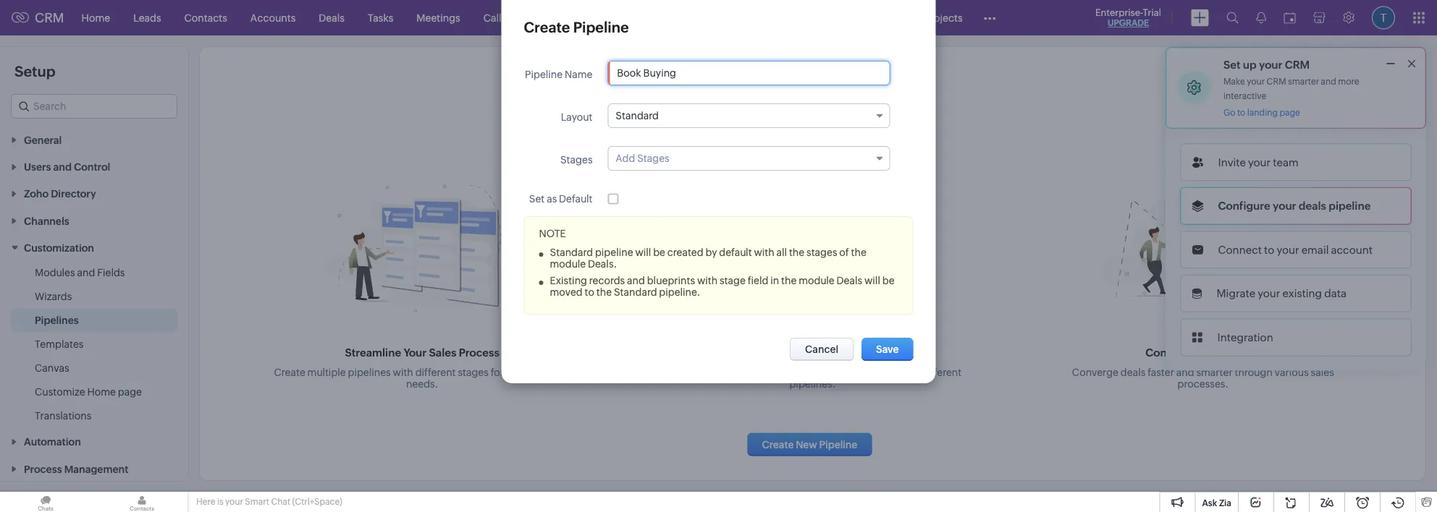 Task type: locate. For each thing, give the bounding box(es) containing it.
be up save button
[[883, 275, 895, 287]]

0 vertical spatial crm
[[35, 10, 64, 25]]

page right landing
[[1280, 108, 1300, 118]]

in inside note standard pipeline will be created by default with all the stages of the module deals. existing records and blueprints with stage field in the module deals will be moved to the standard pipeline.
[[771, 275, 779, 287]]

pipeline up name
[[573, 19, 629, 35]]

crm up landing
[[1267, 77, 1287, 87]]

note
[[539, 228, 566, 240]]

2 vertical spatial to
[[585, 287, 594, 298]]

set left as
[[529, 193, 545, 205]]

crm link
[[12, 10, 64, 25]]

faster down integration
[[1230, 347, 1261, 360]]

0 horizontal spatial smarter
[[1197, 367, 1233, 378]]

smarter inside converge deals faster converge deals faster and smarter through various sales processes.
[[1197, 367, 1233, 378]]

your right migrate
[[1258, 287, 1281, 300]]

0 vertical spatial be
[[653, 247, 665, 259]]

create left new
[[762, 439, 794, 451]]

and inside converge deals faster converge deals faster and smarter through various sales processes.
[[1177, 367, 1195, 378]]

will up blueprints
[[635, 247, 651, 259]]

1 horizontal spatial set
[[1224, 58, 1241, 71]]

be down appropriate
[[845, 367, 857, 378]]

save button
[[862, 338, 914, 361]]

1 horizontal spatial stages
[[807, 247, 837, 259]]

data
[[1325, 287, 1347, 300]]

0 vertical spatial create
[[524, 19, 570, 35]]

projects link
[[913, 0, 974, 35]]

to right go
[[1237, 108, 1246, 118]]

1 vertical spatial home
[[87, 386, 116, 398]]

0 horizontal spatial with
[[393, 367, 413, 378]]

create inside 'create new pipeline' button
[[762, 439, 794, 451]]

different inside track your deals in appropriate pipeline based on the type of deals, they would be processed in different pipelines.
[[921, 367, 962, 378]]

and inside note standard pipeline will be created by default with all the stages of the module deals. existing records and blueprints with stage field in the module deals will be moved to the standard pipeline.
[[627, 275, 645, 287]]

in up they
[[796, 347, 806, 360]]

home left leads link
[[82, 12, 110, 24]]

1 horizontal spatial different
[[921, 367, 962, 378]]

will up save button
[[865, 275, 881, 287]]

0 vertical spatial converge
[[1146, 347, 1196, 360]]

2 horizontal spatial pipeline
[[1329, 200, 1371, 213]]

2 vertical spatial pipeline
[[819, 439, 858, 451]]

setup
[[14, 63, 55, 80]]

0 vertical spatial set
[[1224, 58, 1241, 71]]

streamline
[[345, 347, 401, 360]]

your up the type on the bottom
[[740, 347, 763, 360]]

different right processed
[[921, 367, 962, 378]]

0 horizontal spatial stages
[[458, 367, 489, 378]]

2 vertical spatial pipeline
[[874, 347, 916, 360]]

1 vertical spatial pipeline
[[525, 69, 563, 80]]

1 horizontal spatial of
[[840, 247, 849, 259]]

0 vertical spatial pipeline
[[1329, 200, 1371, 213]]

created
[[667, 247, 704, 259]]

0 vertical spatial of
[[840, 247, 849, 259]]

2 different from the left
[[921, 367, 962, 378]]

create inside streamline your sales process create multiple pipelines with different stages for your business needs.
[[274, 367, 305, 378]]

with
[[754, 247, 775, 259], [697, 275, 718, 287], [393, 367, 413, 378]]

note standard pipeline will be created by default with all the stages of the module deals. existing records and blueprints with stage field in the module deals will be moved to the standard pipeline.
[[539, 228, 895, 298]]

0 vertical spatial with
[[754, 247, 775, 259]]

2 horizontal spatial with
[[754, 247, 775, 259]]

pipeline
[[1329, 200, 1371, 213], [595, 247, 633, 259], [874, 347, 916, 360]]

2 vertical spatial standard
[[614, 287, 657, 298]]

deals inside note standard pipeline will be created by default with all the stages of the module deals. existing records and blueprints with stage field in the module deals will be moved to the standard pipeline.
[[837, 275, 863, 287]]

accounts link
[[239, 0, 307, 35]]

calls link
[[472, 0, 518, 35]]

your right is
[[225, 497, 243, 507]]

chat
[[271, 497, 290, 507]]

different
[[415, 367, 456, 378], [921, 367, 962, 378]]

smarter left through
[[1197, 367, 1233, 378]]

1 horizontal spatial converge
[[1146, 347, 1196, 360]]

1 horizontal spatial page
[[1280, 108, 1300, 118]]

standard down deals.
[[614, 287, 657, 298]]

crm left the home link at the top of page
[[35, 10, 64, 25]]

sales right various
[[1311, 367, 1334, 378]]

all
[[777, 247, 787, 259]]

1 vertical spatial set
[[529, 193, 545, 205]]

team
[[1273, 156, 1299, 169]]

ask
[[1202, 499, 1217, 508]]

meetings link
[[405, 0, 472, 35]]

None text field
[[609, 62, 890, 85]]

standard down note
[[550, 247, 593, 259]]

0 vertical spatial stages
[[807, 247, 837, 259]]

connect
[[1218, 244, 1262, 256]]

to right moved
[[585, 287, 594, 298]]

cancel
[[805, 344, 839, 356]]

1 horizontal spatial smarter
[[1288, 77, 1320, 87]]

stage
[[720, 275, 746, 287]]

0 vertical spatial standard
[[616, 110, 659, 122]]

with right 'pipelines'
[[393, 367, 413, 378]]

0 horizontal spatial set
[[529, 193, 545, 205]]

and
[[1321, 77, 1337, 87], [77, 267, 95, 279], [627, 275, 645, 287], [1177, 367, 1195, 378]]

create
[[524, 19, 570, 35], [274, 367, 305, 378], [762, 439, 794, 451]]

contacts
[[184, 12, 227, 24]]

with inside streamline your sales process create multiple pipelines with different stages for your business needs.
[[393, 367, 413, 378]]

your
[[1259, 58, 1283, 71], [1247, 77, 1265, 87], [1248, 156, 1271, 169], [1273, 200, 1297, 213], [1277, 244, 1300, 256], [1258, 287, 1281, 300], [404, 347, 427, 360], [740, 347, 763, 360], [506, 367, 527, 378], [225, 497, 243, 507]]

stages down process
[[458, 367, 489, 378]]

processed
[[859, 367, 909, 378]]

1 horizontal spatial with
[[697, 275, 718, 287]]

1 horizontal spatial will
[[865, 275, 881, 287]]

1 vertical spatial with
[[697, 275, 718, 287]]

sales left process
[[429, 347, 456, 360]]

1 different from the left
[[415, 367, 456, 378]]

be left created
[[653, 247, 665, 259]]

and right records
[[627, 275, 645, 287]]

1 vertical spatial create
[[274, 367, 305, 378]]

0 horizontal spatial faster
[[1148, 367, 1174, 378]]

2 vertical spatial create
[[762, 439, 794, 451]]

set up make
[[1224, 58, 1241, 71]]

1 horizontal spatial create
[[524, 19, 570, 35]]

2 vertical spatial with
[[393, 367, 413, 378]]

smarter inside set up your crm make your crm smarter and more interactive go to landing page
[[1288, 77, 1320, 87]]

0 horizontal spatial in
[[771, 275, 779, 287]]

your left email
[[1277, 244, 1300, 256]]

1 horizontal spatial module
[[799, 275, 835, 287]]

pipeline left name
[[525, 69, 563, 80]]

smarter left more
[[1288, 77, 1320, 87]]

on
[[695, 367, 707, 378]]

your right configure
[[1273, 200, 1297, 213]]

create menu element
[[1183, 0, 1218, 35]]

pipelines
[[348, 367, 391, 378]]

create left multiple
[[274, 367, 305, 378]]

1 vertical spatial page
[[118, 386, 142, 398]]

of inside note standard pipeline will be created by default with all the stages of the module deals. existing records and blueprints with stage field in the module deals will be moved to the standard pipeline.
[[840, 247, 849, 259]]

1 vertical spatial will
[[865, 275, 881, 287]]

home
[[82, 12, 110, 24], [87, 386, 116, 398]]

templates
[[35, 339, 84, 350]]

stages
[[807, 247, 837, 259], [458, 367, 489, 378]]

pipelines.
[[790, 378, 836, 390]]

analytics
[[590, 12, 633, 24]]

2 horizontal spatial pipeline
[[819, 439, 858, 451]]

ask zia
[[1202, 499, 1232, 508]]

faster left processes.
[[1148, 367, 1174, 378]]

the inside track your deals in appropriate pipeline based on the type of deals, they would be processed in different pipelines.
[[709, 367, 725, 378]]

0 vertical spatial sales
[[429, 347, 456, 360]]

module right field
[[799, 275, 835, 287]]

2 horizontal spatial be
[[883, 275, 895, 287]]

deals inside track your deals in appropriate pipeline based on the type of deals, they would be processed in different pipelines.
[[765, 347, 794, 360]]

0 horizontal spatial deals
[[319, 12, 345, 24]]

2 vertical spatial be
[[845, 367, 857, 378]]

with left "all"
[[754, 247, 775, 259]]

1 vertical spatial to
[[1264, 244, 1275, 256]]

existing
[[1283, 287, 1322, 300]]

1 vertical spatial sales
[[1311, 367, 1334, 378]]

different left for
[[415, 367, 456, 378]]

go to landing page link
[[1224, 108, 1300, 118]]

pipeline up processed
[[874, 347, 916, 360]]

1 horizontal spatial pipeline
[[874, 347, 916, 360]]

of inside track your deals in appropriate pipeline based on the type of deals, they would be processed in different pipelines.
[[750, 367, 759, 378]]

moved
[[550, 287, 583, 298]]

canvas link
[[35, 361, 69, 376]]

1 horizontal spatial be
[[845, 367, 857, 378]]

projects
[[925, 12, 963, 24]]

1 vertical spatial pipeline
[[595, 247, 633, 259]]

1 horizontal spatial deals
[[837, 275, 863, 287]]

calls
[[484, 12, 506, 24]]

1 vertical spatial module
[[799, 275, 835, 287]]

with left the stage
[[697, 275, 718, 287]]

1 vertical spatial smarter
[[1197, 367, 1233, 378]]

pipeline inside note standard pipeline will be created by default with all the stages of the module deals. existing records and blueprints with stage field in the module deals will be moved to the standard pipeline.
[[595, 247, 633, 259]]

0 horizontal spatial pipeline
[[525, 69, 563, 80]]

interactive
[[1224, 91, 1267, 101]]

customization button
[[0, 234, 188, 261]]

1 horizontal spatial to
[[1237, 108, 1246, 118]]

0 vertical spatial faster
[[1230, 347, 1261, 360]]

2 vertical spatial in
[[911, 367, 919, 378]]

page right customize
[[118, 386, 142, 398]]

of right the type on the bottom
[[750, 367, 759, 378]]

modules and fields
[[35, 267, 125, 279]]

deals up deals,
[[765, 347, 794, 360]]

set for as
[[529, 193, 545, 205]]

stages right "all"
[[807, 247, 837, 259]]

1 horizontal spatial sales
[[1311, 367, 1334, 378]]

module up existing
[[550, 259, 586, 270]]

your inside track your deals in appropriate pipeline based on the type of deals, they would be processed in different pipelines.
[[740, 347, 763, 360]]

up
[[1243, 58, 1257, 71]]

standard inside field
[[616, 110, 659, 122]]

0 horizontal spatial different
[[415, 367, 456, 378]]

pipeline up records
[[595, 247, 633, 259]]

modules and fields link
[[35, 266, 125, 280]]

smart
[[245, 497, 269, 507]]

0 horizontal spatial of
[[750, 367, 759, 378]]

home right customize
[[87, 386, 116, 398]]

name
[[565, 69, 593, 80]]

0 vertical spatial page
[[1280, 108, 1300, 118]]

(ctrl+space)
[[292, 497, 342, 507]]

pipeline right new
[[819, 439, 858, 451]]

here is your smart chat (ctrl+space)
[[196, 497, 342, 507]]

deals
[[319, 12, 345, 24], [837, 275, 863, 287]]

your right for
[[506, 367, 527, 378]]

1 vertical spatial converge
[[1072, 367, 1119, 378]]

to
[[1237, 108, 1246, 118], [1264, 244, 1275, 256], [585, 287, 594, 298]]

set
[[1224, 58, 1241, 71], [529, 193, 545, 205]]

as
[[547, 193, 557, 205]]

0 horizontal spatial pipeline
[[595, 247, 633, 259]]

go
[[1224, 108, 1236, 118]]

and left through
[[1177, 367, 1195, 378]]

of right "all"
[[840, 247, 849, 259]]

to inside note standard pipeline will be created by default with all the stages of the module deals. existing records and blueprints with stage field in the module deals will be moved to the standard pipeline.
[[585, 287, 594, 298]]

sales
[[429, 347, 456, 360], [1311, 367, 1334, 378]]

crm
[[35, 10, 64, 25], [1285, 58, 1310, 71], [1267, 77, 1287, 87]]

and left more
[[1321, 77, 1337, 87]]

enterprise-
[[1096, 7, 1143, 18]]

deals up processes.
[[1199, 347, 1227, 360]]

will
[[635, 247, 651, 259], [865, 275, 881, 287]]

templates link
[[35, 337, 84, 352]]

in right field
[[771, 275, 779, 287]]

converge
[[1146, 347, 1196, 360], [1072, 367, 1119, 378]]

1 vertical spatial deals
[[837, 275, 863, 287]]

to inside set up your crm make your crm smarter and more interactive go to landing page
[[1237, 108, 1246, 118]]

pipeline
[[573, 19, 629, 35], [525, 69, 563, 80], [819, 439, 858, 451]]

create menu image
[[1191, 9, 1209, 26]]

crm right the up
[[1285, 58, 1310, 71]]

0 vertical spatial smarter
[[1288, 77, 1320, 87]]

the
[[789, 247, 805, 259], [851, 247, 867, 259], [781, 275, 797, 287], [597, 287, 612, 298], [709, 367, 725, 378]]

1 vertical spatial be
[[883, 275, 895, 287]]

0 horizontal spatial to
[[585, 287, 594, 298]]

Add Stages text field
[[616, 153, 866, 164]]

0 vertical spatial to
[[1237, 108, 1246, 118]]

pipeline inside button
[[819, 439, 858, 451]]

0 horizontal spatial module
[[550, 259, 586, 270]]

1 horizontal spatial in
[[796, 347, 806, 360]]

and left fields
[[77, 267, 95, 279]]

0 horizontal spatial create
[[274, 367, 305, 378]]

chats image
[[0, 492, 91, 513]]

landing
[[1248, 108, 1278, 118]]

pipeline up account
[[1329, 200, 1371, 213]]

standard
[[616, 110, 659, 122], [550, 247, 593, 259], [614, 287, 657, 298]]

0 vertical spatial will
[[635, 247, 651, 259]]

set inside set up your crm make your crm smarter and more interactive go to landing page
[[1224, 58, 1241, 71]]

create up pipeline name
[[524, 19, 570, 35]]

smarter for your
[[1288, 77, 1320, 87]]

2 horizontal spatial create
[[762, 439, 794, 451]]

pipeline inside track your deals in appropriate pipeline based on the type of deals, they would be processed in different pipelines.
[[874, 347, 916, 360]]

wizards
[[35, 291, 72, 302]]

1 vertical spatial of
[[750, 367, 759, 378]]

1 horizontal spatial pipeline
[[573, 19, 629, 35]]

0 horizontal spatial sales
[[429, 347, 456, 360]]

multiple
[[307, 367, 346, 378]]

None field
[[608, 146, 890, 171]]

0 vertical spatial in
[[771, 275, 779, 287]]

standard right layout
[[616, 110, 659, 122]]

contacts image
[[96, 492, 188, 513]]

0 horizontal spatial page
[[118, 386, 142, 398]]

create pipeline
[[524, 19, 629, 35]]

in right processed
[[911, 367, 919, 378]]

default
[[719, 247, 752, 259]]

to right 'connect'
[[1264, 244, 1275, 256]]

customization
[[24, 242, 94, 254]]

1 vertical spatial stages
[[458, 367, 489, 378]]



Task type: describe. For each thing, give the bounding box(es) containing it.
create for create pipeline
[[524, 19, 570, 35]]

1 vertical spatial faster
[[1148, 367, 1174, 378]]

account
[[1331, 244, 1373, 256]]

your down the up
[[1247, 77, 1265, 87]]

pipeline.
[[659, 287, 701, 298]]

translations
[[35, 410, 92, 422]]

connect to your email account
[[1218, 244, 1373, 256]]

customize home page
[[35, 386, 142, 398]]

streamline your sales process create multiple pipelines with different stages for your business needs.
[[274, 347, 570, 390]]

your up needs.
[[404, 347, 427, 360]]

deals link
[[307, 0, 356, 35]]

pipeline name
[[525, 69, 593, 80]]

appropriate
[[809, 347, 871, 360]]

set for up
[[1224, 58, 1241, 71]]

accounts
[[250, 12, 296, 24]]

0 horizontal spatial be
[[653, 247, 665, 259]]

set up your crm make your crm smarter and more interactive go to landing page
[[1224, 58, 1360, 118]]

enterprise-trial upgrade
[[1096, 7, 1162, 28]]

stages inside streamline your sales process create multiple pipelines with different stages for your business needs.
[[458, 367, 489, 378]]

configure
[[1218, 200, 1271, 213]]

for
[[491, 367, 504, 378]]

configure your deals pipeline
[[1218, 200, 1371, 213]]

existing
[[550, 275, 587, 287]]

deals up email
[[1299, 200, 1327, 213]]

Standard field
[[608, 104, 890, 128]]

create for create new pipeline
[[762, 439, 794, 451]]

pipelines
[[35, 315, 79, 326]]

contacts link
[[173, 0, 239, 35]]

and inside set up your crm make your crm smarter and more interactive go to landing page
[[1321, 77, 1337, 87]]

migrate your existing data
[[1217, 287, 1347, 300]]

your right the up
[[1259, 58, 1283, 71]]

tasks
[[368, 12, 393, 24]]

1 vertical spatial in
[[796, 347, 806, 360]]

trial
[[1143, 7, 1162, 18]]

customization region
[[0, 261, 188, 428]]

email
[[1302, 244, 1329, 256]]

upgrade
[[1108, 18, 1149, 28]]

type
[[727, 367, 748, 378]]

here
[[196, 497, 215, 507]]

search element
[[1218, 0, 1248, 35]]

customize
[[35, 386, 85, 398]]

canvas
[[35, 363, 69, 374]]

0 vertical spatial home
[[82, 12, 110, 24]]

0 vertical spatial pipeline
[[573, 19, 629, 35]]

converge deals faster converge deals faster and smarter through various sales processes.
[[1072, 347, 1334, 390]]

2 horizontal spatial in
[[911, 367, 919, 378]]

sales inside converge deals faster converge deals faster and smarter through various sales processes.
[[1311, 367, 1334, 378]]

smarter for faster
[[1197, 367, 1233, 378]]

0 horizontal spatial will
[[635, 247, 651, 259]]

signals element
[[1248, 0, 1275, 35]]

would
[[814, 367, 843, 378]]

business
[[529, 367, 570, 378]]

based
[[664, 367, 693, 378]]

track your deals in appropriate pipeline based on the type of deals, they would be processed in different pipelines.
[[664, 347, 962, 390]]

field
[[748, 275, 769, 287]]

sales inside streamline your sales process create multiple pipelines with different stages for your business needs.
[[429, 347, 456, 360]]

1 vertical spatial crm
[[1285, 58, 1310, 71]]

your left team
[[1248, 156, 1271, 169]]

customize home page link
[[35, 385, 142, 399]]

deals.
[[588, 259, 617, 270]]

layout
[[561, 112, 593, 123]]

1 horizontal spatial faster
[[1230, 347, 1261, 360]]

meetings
[[417, 12, 460, 24]]

make
[[1224, 77, 1245, 87]]

needs.
[[406, 378, 438, 390]]

tasks link
[[356, 0, 405, 35]]

0 horizontal spatial converge
[[1072, 367, 1119, 378]]

search image
[[1227, 12, 1239, 24]]

deals,
[[761, 367, 789, 378]]

new
[[796, 439, 817, 451]]

cancel button
[[790, 338, 854, 361]]

home link
[[70, 0, 122, 35]]

signals image
[[1256, 12, 1267, 24]]

create new pipeline
[[762, 439, 858, 451]]

fields
[[97, 267, 125, 279]]

deals left processes.
[[1121, 367, 1146, 378]]

translations link
[[35, 409, 92, 423]]

wizards link
[[35, 289, 72, 304]]

home inside customization region
[[87, 386, 116, 398]]

create new pipeline button
[[748, 433, 872, 457]]

zia
[[1219, 499, 1232, 508]]

stages inside note standard pipeline will be created by default with all the stages of the module deals. existing records and blueprints with stage field in the module deals will be moved to the standard pipeline.
[[807, 247, 837, 259]]

various
[[1275, 367, 1309, 378]]

modules
[[35, 267, 75, 279]]

pipelines link
[[35, 313, 79, 328]]

reports
[[530, 12, 566, 24]]

reports link
[[518, 0, 578, 35]]

is
[[217, 497, 223, 507]]

stages
[[560, 154, 593, 166]]

1 vertical spatial standard
[[550, 247, 593, 259]]

records
[[589, 275, 625, 287]]

leads link
[[122, 0, 173, 35]]

integration
[[1218, 331, 1274, 344]]

and inside customization region
[[77, 267, 95, 279]]

page inside set up your crm make your crm smarter and more interactive go to landing page
[[1280, 108, 1300, 118]]

leads
[[133, 12, 161, 24]]

migrate
[[1217, 287, 1256, 300]]

track
[[710, 347, 738, 360]]

0 vertical spatial module
[[550, 259, 586, 270]]

2 vertical spatial crm
[[1267, 77, 1287, 87]]

be inside track your deals in appropriate pipeline based on the type of deals, they would be processed in different pipelines.
[[845, 367, 857, 378]]

process
[[459, 347, 500, 360]]

page inside customization region
[[118, 386, 142, 398]]

set as default
[[529, 193, 593, 205]]

default
[[559, 193, 593, 205]]

2 horizontal spatial to
[[1264, 244, 1275, 256]]

more
[[1338, 77, 1360, 87]]

different inside streamline your sales process create multiple pipelines with different stages for your business needs.
[[415, 367, 456, 378]]

0 vertical spatial deals
[[319, 12, 345, 24]]



Task type: vqa. For each thing, say whether or not it's contained in the screenshot.
60
no



